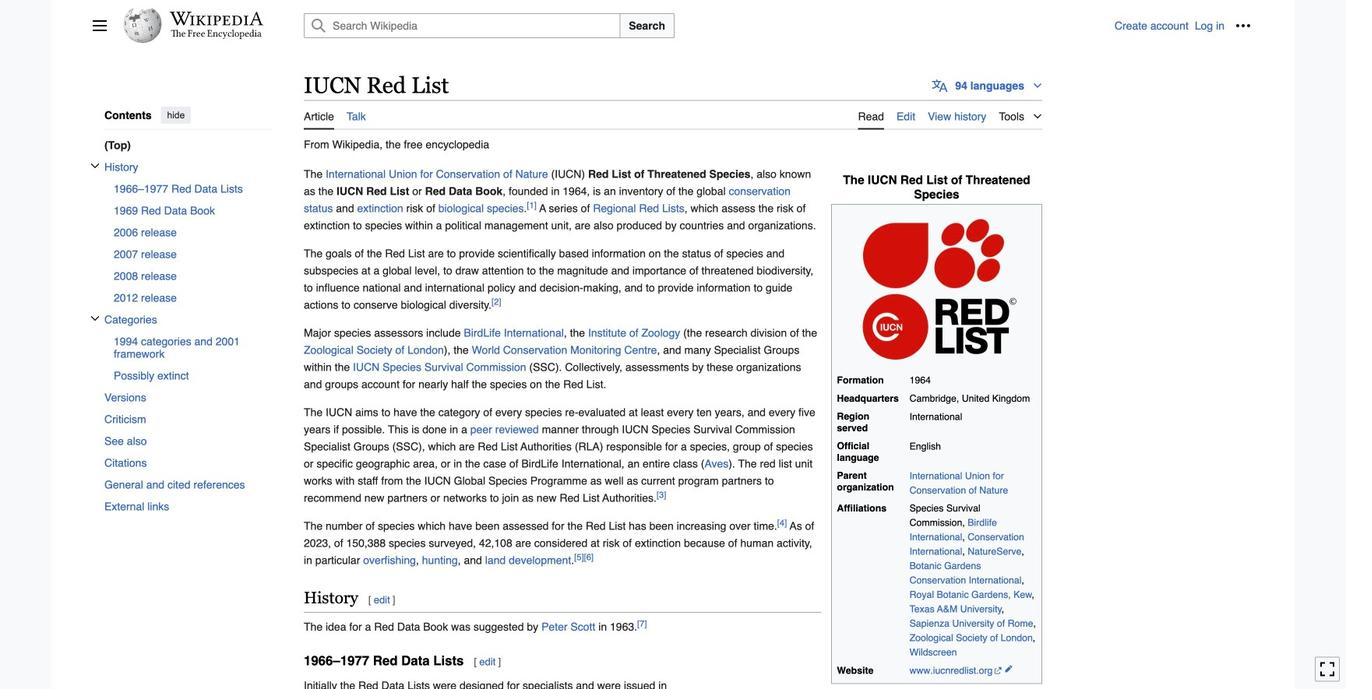 Task type: locate. For each thing, give the bounding box(es) containing it.
personal tools navigation
[[1112, 13, 1259, 38]]

None search field
[[285, 13, 1112, 38]]

edit this at wikidata image
[[1005, 665, 1013, 673]]

main content
[[298, 70, 1254, 689]]

the free encyclopedia image
[[171, 30, 262, 40]]

language progressive image
[[932, 78, 947, 93]]



Task type: describe. For each thing, give the bounding box(es) containing it.
wikipedia image
[[170, 12, 263, 26]]

ellipsis image
[[1235, 18, 1251, 33]]

Search Wikipedia search field
[[304, 13, 620, 38]]

x small image
[[90, 314, 100, 323]]

menu image
[[92, 18, 107, 33]]

fullscreen image
[[1320, 662, 1335, 677]]

x small image
[[90, 161, 100, 170]]



Task type: vqa. For each thing, say whether or not it's contained in the screenshot.
languages associated with Add languages
no



